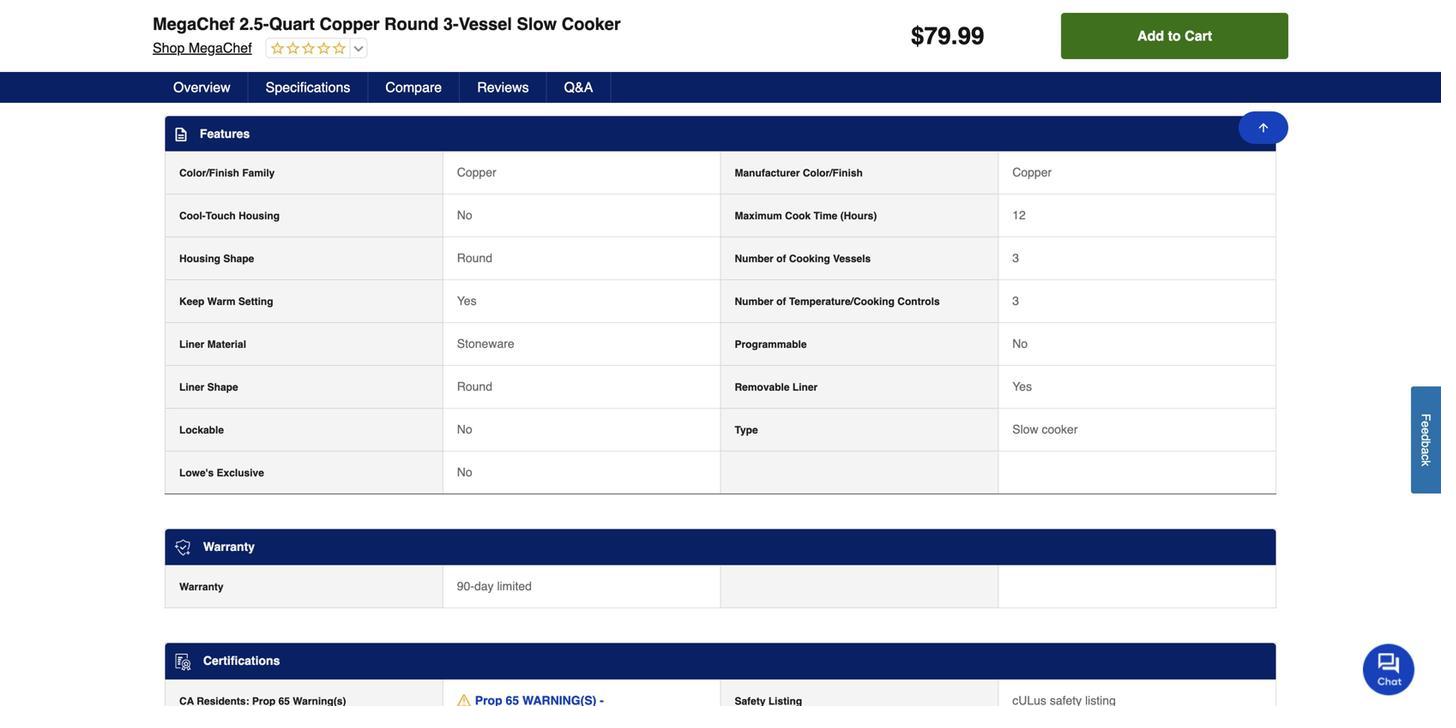Task type: vqa. For each thing, say whether or not it's contained in the screenshot.


Task type: describe. For each thing, give the bounding box(es) containing it.
number for yes
[[735, 296, 774, 308]]

2 color/finish from the left
[[803, 167, 863, 179]]

no for lowe's exclusive
[[457, 466, 472, 479]]

a
[[1419, 448, 1433, 455]]

3-
[[443, 14, 459, 34]]

type
[[735, 424, 758, 436]]

19.95
[[457, 9, 487, 23]]

1 e from the top
[[1419, 421, 1433, 428]]

stoneware
[[457, 337, 514, 351]]

reviews button
[[460, 72, 547, 103]]

shop megachef
[[153, 40, 252, 56]]

(lbs.)
[[274, 11, 299, 23]]

0 vertical spatial yes
[[457, 294, 477, 308]]

3 for yes
[[1012, 294, 1019, 308]]

specifications
[[266, 79, 350, 95]]

keep
[[179, 296, 204, 308]]

temperature/cooking
[[789, 296, 895, 308]]

lockable
[[179, 424, 224, 436]]

reviews
[[477, 79, 529, 95]]

0 vertical spatial round
[[384, 14, 439, 34]]

housing shape
[[179, 253, 254, 265]]

0 vertical spatial slow
[[517, 14, 557, 34]]

weight
[[237, 11, 271, 23]]

removable
[[735, 381, 790, 394]]

q&a button
[[547, 72, 611, 103]]

d
[[1419, 435, 1433, 441]]

color/finish family
[[179, 167, 275, 179]]

vessels
[[833, 253, 871, 265]]

arrow up image
[[1257, 121, 1270, 135]]

liner for stoneware
[[179, 339, 204, 351]]

chat invite button image
[[1363, 644, 1415, 696]]

1 horizontal spatial copper
[[457, 165, 496, 179]]

material
[[207, 339, 246, 351]]

0 horizontal spatial copper
[[319, 14, 380, 34]]

cool-
[[179, 210, 206, 222]]

liner shape
[[179, 381, 238, 394]]

assembled for assembled weight (lbs.)
[[179, 11, 234, 23]]

notes image
[[174, 128, 188, 142]]

3 for round
[[1012, 251, 1019, 265]]

programmable
[[735, 339, 807, 351]]

1 vertical spatial yes
[[1012, 380, 1032, 394]]

k
[[1419, 461, 1433, 467]]

maximum
[[735, 210, 782, 222]]

keep warm setting
[[179, 296, 273, 308]]

add to cart
[[1137, 28, 1212, 44]]

1 vertical spatial housing
[[179, 253, 220, 265]]

compare button
[[368, 72, 460, 103]]

prop65 warning image
[[457, 694, 471, 707]]

certifications
[[203, 655, 280, 668]]

shop
[[153, 40, 185, 56]]

79
[[924, 22, 951, 50]]

removable liner
[[735, 381, 818, 394]]

megachef 2.5-quart copper round 3-vessel slow cooker
[[153, 14, 621, 34]]

zero stars image
[[266, 41, 346, 57]]

number of cooking vessels
[[735, 253, 871, 265]]

0 vertical spatial megachef
[[153, 14, 235, 34]]

specifications button
[[248, 72, 368, 103]]

number of temperature/cooking controls
[[735, 296, 940, 308]]

12
[[1012, 208, 1026, 222]]

exclusive
[[217, 467, 264, 479]]



Task type: locate. For each thing, give the bounding box(es) containing it.
number for round
[[735, 253, 774, 265]]

0 horizontal spatial yes
[[457, 294, 477, 308]]

of for round
[[776, 253, 786, 265]]

color/finish
[[179, 167, 239, 179], [803, 167, 863, 179]]

1 of from the top
[[776, 253, 786, 265]]

day
[[474, 580, 494, 594]]

manufacturer
[[735, 167, 800, 179]]

limited
[[497, 580, 532, 594]]

manufacturer color/finish
[[735, 167, 863, 179]]

e up the d
[[1419, 421, 1433, 428]]

quart
[[269, 14, 315, 34]]

0 horizontal spatial housing
[[179, 253, 220, 265]]

controls
[[897, 296, 940, 308]]

0 horizontal spatial slow
[[517, 14, 557, 34]]

$
[[911, 22, 924, 50]]

features
[[200, 127, 250, 140]]

assembled weight (lbs.)
[[179, 11, 299, 23]]

1 vertical spatial of
[[776, 296, 786, 308]]

add
[[1137, 28, 1164, 44]]

2 of from the top
[[776, 296, 786, 308]]

assembled up overview
[[179, 54, 234, 66]]

1 vertical spatial shape
[[207, 381, 238, 394]]

slow left cooker
[[1012, 423, 1038, 436]]

round for yes
[[457, 380, 492, 394]]

0 vertical spatial housing
[[239, 210, 280, 222]]

e up b
[[1419, 428, 1433, 435]]

liner up the 'lockable'
[[179, 381, 204, 394]]

shape down material
[[207, 381, 238, 394]]

round for 3
[[457, 251, 492, 265]]

family
[[242, 167, 275, 179]]

1 vertical spatial 3
[[1012, 294, 1019, 308]]

assembled
[[179, 11, 234, 23], [179, 54, 234, 66]]

setting
[[238, 296, 273, 308]]

0 vertical spatial warranty
[[203, 540, 255, 554]]

f
[[1419, 414, 1433, 421]]

add to cart button
[[1061, 13, 1288, 59]]

assembled width (inches)
[[179, 54, 308, 66]]

1 number from the top
[[735, 253, 774, 265]]

shape for yes
[[207, 381, 238, 394]]

color/finish up "time"
[[803, 167, 863, 179]]

width
[[237, 54, 266, 66]]

1 vertical spatial round
[[457, 251, 492, 265]]

2 e from the top
[[1419, 428, 1433, 435]]

yes up slow cooker
[[1012, 380, 1032, 394]]

1 color/finish from the left
[[179, 167, 239, 179]]

no
[[457, 208, 472, 222], [1012, 337, 1028, 351], [457, 423, 472, 436], [457, 466, 472, 479]]

maximum cook time (hours)
[[735, 210, 877, 222]]

slow cooker
[[1012, 423, 1078, 436]]

f e e d b a c k button
[[1411, 387, 1441, 494]]

assembled for assembled width (inches)
[[179, 54, 234, 66]]

copper
[[319, 14, 380, 34], [457, 165, 496, 179], [1012, 165, 1052, 179]]

shape for 3
[[223, 253, 254, 265]]

round
[[384, 14, 439, 34], [457, 251, 492, 265], [457, 380, 492, 394]]

3
[[1012, 251, 1019, 265], [1012, 294, 1019, 308]]

$ 79 . 99
[[911, 22, 984, 50]]

liner
[[179, 339, 204, 351], [179, 381, 204, 394], [792, 381, 818, 394]]

e
[[1419, 421, 1433, 428], [1419, 428, 1433, 435]]

(hours)
[[840, 210, 877, 222]]

shape
[[223, 253, 254, 265], [207, 381, 238, 394]]

1 vertical spatial megachef
[[189, 40, 252, 56]]

assembled up shop megachef at the top left of the page
[[179, 11, 234, 23]]

1 horizontal spatial housing
[[239, 210, 280, 222]]

shape down cool-touch housing
[[223, 253, 254, 265]]

lowe's exclusive
[[179, 467, 264, 479]]

cooker
[[562, 14, 621, 34]]

of up programmable
[[776, 296, 786, 308]]

90-day limited
[[457, 580, 532, 594]]

housing
[[239, 210, 280, 222], [179, 253, 220, 265]]

f e e d b a c k
[[1419, 414, 1433, 467]]

0 vertical spatial assembled
[[179, 11, 234, 23]]

2 horizontal spatial copper
[[1012, 165, 1052, 179]]

number up programmable
[[735, 296, 774, 308]]

1 vertical spatial warranty
[[179, 582, 224, 594]]

q&a
[[564, 79, 593, 95]]

no for cool-touch housing
[[457, 208, 472, 222]]

1 horizontal spatial slow
[[1012, 423, 1038, 436]]

vessel
[[459, 14, 512, 34]]

number down maximum
[[735, 253, 774, 265]]

liner right removable
[[792, 381, 818, 394]]

(inches)
[[268, 54, 308, 66]]

time
[[814, 210, 837, 222]]

1 horizontal spatial yes
[[1012, 380, 1032, 394]]

liner left material
[[179, 339, 204, 351]]

c
[[1419, 455, 1433, 461]]

2 vertical spatial round
[[457, 380, 492, 394]]

overview
[[173, 79, 230, 95]]

2 number from the top
[[735, 296, 774, 308]]

1 vertical spatial assembled
[[179, 54, 234, 66]]

housing right touch
[[239, 210, 280, 222]]

number
[[735, 253, 774, 265], [735, 296, 774, 308]]

color/finish down features
[[179, 167, 239, 179]]

compare
[[385, 79, 442, 95]]

overview button
[[156, 72, 248, 103]]

0 vertical spatial shape
[[223, 253, 254, 265]]

megachef down assembled weight (lbs.)
[[189, 40, 252, 56]]

2.5-
[[239, 14, 269, 34]]

cooking
[[789, 253, 830, 265]]

warranty
[[203, 540, 255, 554], [179, 582, 224, 594]]

warm
[[207, 296, 236, 308]]

1 3 from the top
[[1012, 251, 1019, 265]]

2 assembled from the top
[[179, 54, 234, 66]]

touch
[[206, 210, 236, 222]]

of
[[776, 253, 786, 265], [776, 296, 786, 308]]

0 horizontal spatial color/finish
[[179, 167, 239, 179]]

megachef
[[153, 14, 235, 34], [189, 40, 252, 56]]

b
[[1419, 441, 1433, 448]]

cool-touch housing
[[179, 210, 280, 222]]

warranty down the lowe's exclusive
[[203, 540, 255, 554]]

of for yes
[[776, 296, 786, 308]]

lowe's
[[179, 467, 214, 479]]

to
[[1168, 28, 1181, 44]]

.
[[951, 22, 958, 50]]

1 assembled from the top
[[179, 11, 234, 23]]

warranty up certifications
[[179, 582, 224, 594]]

0 vertical spatial 3
[[1012, 251, 1019, 265]]

slow right vessel
[[517, 14, 557, 34]]

cart
[[1185, 28, 1212, 44]]

megachef up shop megachef at the top left of the page
[[153, 14, 235, 34]]

1 vertical spatial slow
[[1012, 423, 1038, 436]]

slow
[[517, 14, 557, 34], [1012, 423, 1038, 436]]

of left cooking
[[776, 253, 786, 265]]

2 3 from the top
[[1012, 294, 1019, 308]]

housing down cool-
[[179, 253, 220, 265]]

cook
[[785, 210, 811, 222]]

liner material
[[179, 339, 246, 351]]

0 vertical spatial number
[[735, 253, 774, 265]]

yes
[[457, 294, 477, 308], [1012, 380, 1032, 394]]

1 vertical spatial number
[[735, 296, 774, 308]]

yes up stoneware
[[457, 294, 477, 308]]

liner for round
[[179, 381, 204, 394]]

no for lockable
[[457, 423, 472, 436]]

cooker
[[1042, 423, 1078, 436]]

90-
[[457, 580, 474, 594]]

0 vertical spatial of
[[776, 253, 786, 265]]

99
[[958, 22, 984, 50]]

1 horizontal spatial color/finish
[[803, 167, 863, 179]]



